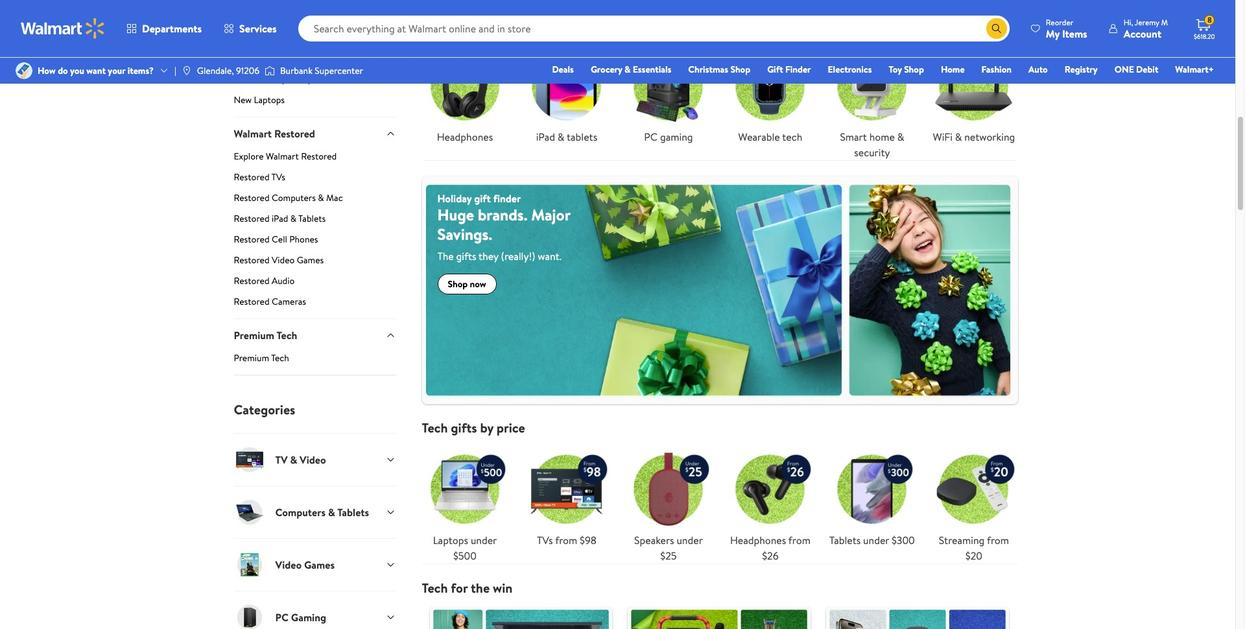 Task type: describe. For each thing, give the bounding box(es) containing it.
phones
[[760, 2, 792, 16]]

video inside dropdown button
[[275, 558, 302, 572]]

toy shop link
[[884, 62, 931, 77]]

essentials
[[633, 63, 672, 76]]

cameras inside list
[[832, 2, 871, 16]]

home
[[942, 63, 965, 76]]

restored audio
[[234, 275, 295, 287]]

restored video games link
[[234, 254, 396, 272]]

cameras & drones link
[[830, 0, 916, 17]]

video games button
[[234, 539, 396, 591]]

$26
[[763, 549, 779, 563]]

new & trending tech
[[234, 31, 316, 44]]

restored audio link
[[234, 275, 396, 293]]

(really!)
[[501, 249, 536, 263]]

trending for new & trending
[[266, 7, 306, 22]]

walmart image
[[21, 18, 105, 39]]

theater
[[652, 17, 686, 32]]

finder
[[786, 63, 812, 76]]

electronics link
[[823, 62, 878, 77]]

restored tvs link
[[234, 171, 396, 189]]

tech inside new & trending tech "link"
[[298, 31, 316, 44]]

video right the drones
[[945, 2, 971, 16]]

& for tv & video
[[290, 453, 297, 467]]

streaming
[[940, 533, 985, 547]]

under for $300
[[864, 533, 890, 547]]

streaming from $20 link
[[932, 446, 1018, 564]]

new & trending
[[234, 7, 306, 22]]

video games inside video games link
[[945, 2, 1004, 16]]

new laptops
[[234, 93, 285, 106]]

holiday gift finder huge brands. major savings. the gifts they (really!) want.
[[438, 191, 571, 263]]

Search search field
[[298, 16, 1010, 42]]

win
[[493, 579, 513, 597]]

auto link
[[1023, 62, 1054, 77]]

restored for computers
[[234, 191, 270, 204]]

restored for video
[[234, 254, 270, 267]]

tvs for tvs from $98
[[537, 533, 553, 547]]

& inside "cell phones & accessories"
[[795, 2, 802, 16]]

restored ipad & tablets link
[[234, 212, 396, 230]]

walmart+ link
[[1170, 62, 1221, 77]]

ipad & tablets link
[[524, 43, 610, 145]]

restored cameras link
[[234, 295, 396, 319]]

glendale, 91206
[[197, 64, 260, 77]]

registry link
[[1060, 62, 1104, 77]]

laptops under $500
[[433, 533, 497, 563]]

christmas shop link
[[683, 62, 757, 77]]

tech left for
[[422, 579, 448, 597]]

pc gaming
[[645, 130, 693, 144]]

tech left by
[[422, 419, 448, 436]]

1 vertical spatial tvs
[[272, 171, 286, 184]]

$300
[[892, 533, 916, 547]]

gift
[[768, 63, 784, 76]]

premium tech inside 'premium tech' dropdown button
[[234, 328, 297, 343]]

speakers
[[635, 533, 675, 547]]

new & trending button
[[234, 0, 396, 31]]

computers inside computers & office
[[537, 2, 588, 16]]

debit
[[1137, 63, 1159, 76]]

restored ipad & tablets
[[234, 212, 326, 225]]

savings
[[461, 2, 493, 16]]

deals
[[553, 63, 574, 76]]

shop now
[[448, 278, 487, 291]]

restored video games
[[234, 254, 324, 267]]

one debit
[[1115, 63, 1159, 76]]

0 vertical spatial games
[[974, 2, 1004, 16]]

new pc gaming link
[[234, 52, 396, 70]]

2 premium from the top
[[234, 352, 269, 365]]

explore
[[234, 150, 264, 163]]

tablets inside dropdown button
[[338, 506, 369, 520]]

& for new & trending
[[257, 7, 264, 22]]

1 list item from the left
[[422, 606, 621, 629]]

under for $25
[[677, 533, 703, 547]]

major
[[532, 204, 571, 226]]

8 $618.20
[[1195, 14, 1216, 41]]

& for computers & tablets
[[328, 506, 335, 520]]

want.
[[538, 249, 562, 263]]

premium tech button
[[234, 319, 396, 352]]

0 horizontal spatial cameras
[[272, 295, 306, 308]]

christmas
[[689, 63, 729, 76]]

computers & tablets button
[[234, 486, 396, 539]]

restored for audio
[[234, 275, 270, 287]]

restored cell phones link
[[234, 233, 396, 251]]

video games inside video games dropdown button
[[275, 558, 335, 572]]

new for new & trending tech
[[234, 31, 252, 44]]

& for ipad & tablets
[[558, 130, 565, 144]]

& for computers & office
[[590, 2, 597, 16]]

how do you want your items?
[[38, 64, 154, 77]]

restored for ipad
[[234, 212, 270, 225]]

under for $500
[[471, 533, 497, 547]]

from for headphones
[[789, 533, 811, 547]]

walmart+
[[1176, 63, 1215, 76]]

fashion
[[982, 63, 1012, 76]]

finder
[[494, 191, 521, 206]]

ipad inside ipad & tablets link
[[537, 130, 555, 144]]

computers & tablets
[[275, 506, 369, 520]]

your
[[108, 64, 125, 77]]

shop for toy shop
[[905, 63, 925, 76]]

account
[[1124, 26, 1162, 41]]

new for new desktop computers
[[234, 72, 252, 85]]

pc for pc gaming
[[645, 130, 658, 144]]

laptops inside laptops under $500
[[433, 533, 469, 547]]

pc gaming link
[[626, 43, 712, 145]]

 image for glendale, 91206
[[182, 66, 192, 76]]

networking
[[965, 130, 1016, 144]]

walmart inside "link"
[[266, 150, 299, 163]]

grocery & essentials link
[[585, 62, 678, 77]]

phones
[[290, 233, 318, 246]]

restored computers & mac
[[234, 191, 343, 204]]

brands.
[[478, 204, 528, 226]]

wifi & networking
[[934, 130, 1016, 144]]

new laptops link
[[234, 93, 396, 117]]

list for price
[[414, 436, 1026, 564]]

premium tech inside premium tech link
[[234, 352, 289, 365]]

tech gifts by price
[[422, 419, 525, 436]]

tablets
[[567, 130, 598, 144]]

pc for pc gaming
[[275, 611, 289, 625]]

tv & video
[[275, 453, 326, 467]]

you
[[70, 64, 84, 77]]

|
[[175, 64, 176, 77]]

services
[[240, 21, 277, 36]]

search icon image
[[992, 23, 1003, 34]]

cell inside "cell phones & accessories"
[[740, 2, 758, 16]]

new for new pc gaming
[[234, 52, 252, 65]]

items
[[1063, 26, 1088, 41]]

toy shop
[[889, 63, 925, 76]]

& inside smart home & security
[[898, 130, 905, 144]]

office
[[554, 17, 580, 32]]

the
[[438, 249, 454, 263]]

new & trending tech link
[[234, 31, 396, 49]]



Task type: locate. For each thing, give the bounding box(es) containing it.
shop for christmas shop
[[731, 63, 751, 76]]

restored for cell
[[234, 233, 270, 246]]

tvs for tvs & home theater
[[642, 2, 658, 16]]

& right tv
[[290, 453, 297, 467]]

computers up restored ipad & tablets
[[272, 191, 316, 204]]

pc inside the new pc gaming link
[[254, 52, 266, 65]]

shop inside shop now link
[[448, 278, 468, 291]]

restored up restored cameras
[[234, 275, 270, 287]]

restored inside "dropdown button"
[[274, 126, 315, 141]]

1 vertical spatial home
[[870, 130, 896, 144]]

$500
[[454, 549, 477, 563]]

video up pc gaming dropdown button
[[275, 558, 302, 572]]

ipad
[[537, 130, 555, 144], [272, 212, 288, 225]]

1 horizontal spatial ipad
[[537, 130, 555, 144]]

tech inside premium tech link
[[271, 352, 289, 365]]

0 vertical spatial tvs
[[642, 2, 658, 16]]

0 vertical spatial trending
[[266, 7, 306, 22]]

huge
[[438, 204, 474, 226]]

1 vertical spatial gifts
[[451, 419, 477, 436]]

1 horizontal spatial video games
[[945, 2, 1004, 16]]

0 vertical spatial cell
[[740, 2, 758, 16]]

pc down video games dropdown button
[[275, 611, 289, 625]]

m
[[1162, 17, 1169, 28]]

1 horizontal spatial pc
[[275, 611, 289, 625]]

wearable tech
[[739, 130, 803, 144]]

list containing laptops under $500
[[414, 436, 1026, 564]]

restored up restored audio
[[234, 254, 270, 267]]

games inside dropdown button
[[304, 558, 335, 572]]

items?
[[128, 64, 154, 77]]

new up the new pc gaming
[[234, 31, 252, 44]]

 image left how
[[16, 62, 32, 79]]

1 vertical spatial pc
[[645, 130, 658, 144]]

premium tech up categories
[[234, 352, 289, 365]]

0 horizontal spatial  image
[[16, 62, 32, 79]]

for
[[451, 579, 468, 597]]

1 horizontal spatial under
[[677, 533, 703, 547]]

0 horizontal spatial video games
[[275, 558, 335, 572]]

0 vertical spatial pc
[[254, 52, 266, 65]]

home up security
[[870, 130, 896, 144]]

1 vertical spatial games
[[297, 254, 324, 267]]

1 from from the left
[[556, 533, 578, 547]]

trending for new & trending tech
[[262, 31, 296, 44]]

cameras & drones
[[832, 2, 914, 16]]

hi,
[[1124, 17, 1134, 28]]

under left $300
[[864, 533, 890, 547]]

restored up explore walmart restored
[[274, 126, 315, 141]]

1 horizontal spatial tvs
[[537, 533, 553, 547]]

streaming from $20
[[940, 533, 1010, 563]]

restored down restored tvs
[[234, 191, 270, 204]]

list item
[[422, 606, 621, 629], [621, 606, 819, 629], [819, 606, 1018, 629]]

video
[[945, 2, 971, 16], [272, 254, 295, 267], [300, 453, 326, 467], [275, 558, 302, 572]]

0 horizontal spatial cell
[[272, 233, 287, 246]]

0 vertical spatial gifts
[[457, 249, 477, 263]]

drones
[[883, 2, 914, 16]]

new inside "link"
[[234, 31, 252, 44]]

home up theater
[[670, 2, 696, 16]]

new desktop computers
[[234, 72, 333, 85]]

tech inside 'premium tech' dropdown button
[[277, 328, 297, 343]]

from for streaming
[[988, 533, 1010, 547]]

computers down the new pc gaming link
[[289, 72, 333, 85]]

restored cameras
[[234, 295, 306, 308]]

restored for cameras
[[234, 295, 270, 308]]

video games up 'search icon' at the top right of the page
[[945, 2, 1004, 16]]

video games up pc gaming dropdown button
[[275, 558, 335, 572]]

1 vertical spatial cameras
[[272, 295, 306, 308]]

price
[[497, 419, 525, 436]]

smart home & security
[[841, 130, 905, 160]]

tvs from $98
[[537, 533, 597, 547]]

laptops under $500 link
[[422, 446, 508, 564]]

tvs & home theater link
[[626, 0, 712, 32]]

1 vertical spatial tablets
[[338, 506, 369, 520]]

tech down restored cameras
[[277, 328, 297, 343]]

& for cameras & drones
[[874, 2, 881, 16]]

& inside dropdown button
[[257, 7, 264, 22]]

walmart
[[234, 126, 272, 141], [266, 150, 299, 163]]

new up new laptops
[[234, 72, 252, 85]]

laptops up $500
[[433, 533, 469, 547]]

3 from from the left
[[988, 533, 1010, 547]]

& for grocery & essentials
[[625, 63, 631, 76]]

shop now link
[[438, 274, 497, 294]]

0 horizontal spatial from
[[556, 533, 578, 547]]

cell down restored ipad & tablets
[[272, 233, 287, 246]]

wearable
[[739, 130, 780, 144]]

1 premium from the top
[[234, 328, 275, 343]]

& inside computers & office
[[590, 2, 597, 16]]

trending
[[266, 7, 306, 22], [262, 31, 296, 44]]

ipad up restored cell phones
[[272, 212, 288, 225]]

restored inside "link"
[[301, 150, 337, 163]]

trending up new & trending tech
[[266, 7, 306, 22]]

shop right toy
[[905, 63, 925, 76]]

shop left now at the top of page
[[448, 278, 468, 291]]

headphones link
[[422, 43, 508, 145]]

computers inside the restored computers & mac link
[[272, 191, 316, 204]]

& for wifi & networking
[[956, 130, 963, 144]]

tablets under $300 link
[[830, 446, 916, 548]]

burbank
[[280, 64, 313, 77]]

tech for the win
[[422, 579, 513, 597]]

 image
[[265, 64, 275, 77]]

gaming inside dropdown button
[[291, 611, 326, 625]]

christmas shop
[[689, 63, 751, 76]]

laptops
[[254, 93, 285, 106], [433, 533, 469, 547]]

shop inside toy shop link
[[905, 63, 925, 76]]

2 vertical spatial tablets
[[830, 533, 861, 547]]

home inside the tvs & home theater
[[670, 2, 696, 16]]

computers inside new desktop computers link
[[289, 72, 333, 85]]

0 vertical spatial walmart
[[234, 126, 272, 141]]

& up video games dropdown button
[[328, 506, 335, 520]]

grocery
[[591, 63, 623, 76]]

0 vertical spatial ipad
[[537, 130, 555, 144]]

home link
[[936, 62, 971, 77]]

& down restored computers & mac
[[291, 212, 297, 225]]

& inside dropdown button
[[328, 506, 335, 520]]

0 horizontal spatial pc
[[254, 52, 266, 65]]

video up audio
[[272, 254, 295, 267]]

restored up restored cell phones
[[234, 212, 270, 225]]

tvs inside the tvs & home theater
[[642, 2, 658, 16]]

5 new from the top
[[234, 93, 252, 106]]

& left the mac
[[318, 191, 324, 204]]

1 horizontal spatial shop
[[731, 63, 751, 76]]

cameras
[[832, 2, 871, 16], [272, 295, 306, 308]]

1 premium tech from the top
[[234, 328, 297, 343]]

0 vertical spatial premium
[[234, 328, 275, 343]]

0 horizontal spatial tvs
[[272, 171, 286, 184]]

0 horizontal spatial laptops
[[254, 93, 285, 106]]

0 horizontal spatial ipad
[[272, 212, 288, 225]]

home
[[670, 2, 696, 16], [870, 130, 896, 144]]

gifts inside holiday gift finder huge brands. major savings. the gifts they (really!) want.
[[457, 249, 477, 263]]

0 vertical spatial laptops
[[254, 93, 285, 106]]

speakers under $25
[[635, 533, 703, 563]]

& up grocery
[[590, 2, 597, 16]]

burbank supercenter
[[280, 64, 363, 77]]

cameras down audio
[[272, 295, 306, 308]]

1 vertical spatial laptops
[[433, 533, 469, 547]]

security
[[855, 145, 891, 160]]

2 horizontal spatial under
[[864, 533, 890, 547]]

ipad left tablets
[[537, 130, 555, 144]]

laptops down desktop
[[254, 93, 285, 106]]

0 vertical spatial headphones
[[437, 130, 493, 144]]

tvs down explore walmart restored
[[272, 171, 286, 184]]

new for new laptops
[[234, 93, 252, 106]]

departments
[[142, 21, 202, 36]]

 image right |
[[182, 66, 192, 76]]

premium inside dropdown button
[[234, 328, 275, 343]]

1 horizontal spatial laptops
[[433, 533, 469, 547]]

computers up office
[[537, 2, 588, 16]]

hi, jeremy m account
[[1124, 17, 1169, 41]]

0 horizontal spatial under
[[471, 533, 497, 547]]

restored for tvs
[[234, 171, 270, 184]]

tvs left the $98
[[537, 533, 553, 547]]

2 horizontal spatial tablets
[[830, 533, 861, 547]]

0 vertical spatial tablets
[[299, 212, 326, 225]]

1 vertical spatial headphones
[[731, 533, 787, 547]]

new up new & trending tech
[[234, 7, 254, 22]]

explore walmart restored
[[234, 150, 337, 163]]

0 vertical spatial gaming
[[268, 52, 298, 65]]

1 horizontal spatial cell
[[740, 2, 758, 16]]

new down the services 'dropdown button'
[[234, 52, 252, 65]]

2 from from the left
[[789, 533, 811, 547]]

list
[[414, 0, 1026, 160], [414, 436, 1026, 564], [422, 606, 1018, 629]]

restored up the restored tvs link
[[301, 150, 337, 163]]

new
[[234, 7, 254, 22], [234, 31, 252, 44], [234, 52, 252, 65], [234, 72, 252, 85], [234, 93, 252, 106]]

& left wifi
[[898, 130, 905, 144]]

premium down restored cameras
[[234, 328, 275, 343]]

2 vertical spatial games
[[304, 558, 335, 572]]

gifts right the
[[457, 249, 477, 263]]

desktop
[[254, 72, 287, 85]]

supercenter
[[315, 64, 363, 77]]

walmart restored button
[[234, 117, 396, 150]]

2 horizontal spatial tvs
[[642, 2, 658, 16]]

1 vertical spatial trending
[[262, 31, 296, 44]]

2 vertical spatial tvs
[[537, 533, 553, 547]]

1 vertical spatial premium
[[234, 352, 269, 365]]

walmart up explore
[[234, 126, 272, 141]]

2 list item from the left
[[621, 606, 819, 629]]

tech
[[783, 130, 803, 144]]

glendale,
[[197, 64, 234, 77]]

games up 'search icon' at the top right of the page
[[974, 2, 1004, 16]]

2 vertical spatial list
[[422, 606, 1018, 629]]

computers inside computers & tablets dropdown button
[[275, 506, 326, 520]]

restored computers & mac link
[[234, 191, 396, 210]]

2 horizontal spatial pc
[[645, 130, 658, 144]]

1 vertical spatial gaming
[[291, 611, 326, 625]]

& for tvs & home theater
[[661, 2, 668, 16]]

2 new from the top
[[234, 31, 252, 44]]

they
[[479, 249, 499, 263]]

walmart down 'walmart restored'
[[266, 150, 299, 163]]

under up $25
[[677, 533, 703, 547]]

toy
[[889, 63, 903, 76]]

pc up desktop
[[254, 52, 266, 65]]

& up theater
[[661, 2, 668, 16]]

1 horizontal spatial home
[[870, 130, 896, 144]]

tech up the new pc gaming link
[[298, 31, 316, 44]]

games down restored cell phones link
[[297, 254, 324, 267]]

list containing tech savings
[[414, 0, 1026, 160]]

video games
[[945, 2, 1004, 16], [275, 558, 335, 572]]

1 under from the left
[[471, 533, 497, 547]]

1 new from the top
[[234, 7, 254, 22]]

 image for how do you want your items?
[[16, 62, 32, 79]]

3 list item from the left
[[819, 606, 1018, 629]]

tech inside 'tech savings' link
[[438, 2, 458, 16]]

4 new from the top
[[234, 72, 252, 85]]

games up pc gaming dropdown button
[[304, 558, 335, 572]]

restored cell phones
[[234, 233, 318, 246]]

headphones up $26
[[731, 533, 787, 547]]

2 horizontal spatial shop
[[905, 63, 925, 76]]

from for tvs
[[556, 533, 578, 547]]

wearable tech link
[[728, 43, 814, 145]]

headphones up the holiday
[[437, 130, 493, 144]]

2 horizontal spatial from
[[988, 533, 1010, 547]]

3 new from the top
[[234, 52, 252, 65]]

tech
[[438, 2, 458, 16], [298, 31, 316, 44], [277, 328, 297, 343], [271, 352, 289, 365], [422, 419, 448, 436], [422, 579, 448, 597]]

& inside "dropdown button"
[[290, 453, 297, 467]]

trending up the new pc gaming
[[262, 31, 296, 44]]

2 vertical spatial pc
[[275, 611, 289, 625]]

& up new & trending tech
[[257, 7, 264, 22]]

reorder
[[1047, 17, 1074, 28]]

new pc gaming
[[234, 52, 298, 65]]

restored up restored video games
[[234, 233, 270, 246]]

& left the drones
[[874, 2, 881, 16]]

& right wifi
[[956, 130, 963, 144]]

& left tablets
[[558, 130, 565, 144]]

from
[[556, 533, 578, 547], [789, 533, 811, 547], [988, 533, 1010, 547]]

2 under from the left
[[677, 533, 703, 547]]

accessories
[[745, 17, 796, 32]]

 image
[[16, 62, 32, 79], [182, 66, 192, 76]]

laptops inside new laptops link
[[254, 93, 285, 106]]

new desktop computers link
[[234, 72, 396, 91]]

gaming down video games dropdown button
[[291, 611, 326, 625]]

headphones inside headphones from $26
[[731, 533, 787, 547]]

shop right christmas
[[731, 63, 751, 76]]

trending inside dropdown button
[[266, 7, 306, 22]]

1 vertical spatial premium tech
[[234, 352, 289, 365]]

tvs from $98 link
[[524, 446, 610, 548]]

0 vertical spatial video games
[[945, 2, 1004, 16]]

1 vertical spatial walmart
[[266, 150, 299, 163]]

premium tech down restored cameras
[[234, 328, 297, 343]]

premium
[[234, 328, 275, 343], [234, 352, 269, 365]]

0 horizontal spatial tablets
[[299, 212, 326, 225]]

cell up accessories
[[740, 2, 758, 16]]

& inside the tvs & home theater
[[661, 2, 668, 16]]

premium up categories
[[234, 352, 269, 365]]

& inside "link"
[[254, 31, 260, 44]]

1 vertical spatial list
[[414, 436, 1026, 564]]

restored down explore
[[234, 171, 270, 184]]

computers
[[537, 2, 588, 16], [289, 72, 333, 85], [272, 191, 316, 204], [275, 506, 326, 520]]

1 horizontal spatial cameras
[[832, 2, 871, 16]]

cameras left the drones
[[832, 2, 871, 16]]

1 horizontal spatial  image
[[182, 66, 192, 76]]

0 horizontal spatial shop
[[448, 278, 468, 291]]

0 horizontal spatial headphones
[[437, 130, 493, 144]]

0 horizontal spatial home
[[670, 2, 696, 16]]

& right the phones
[[795, 2, 802, 16]]

under inside speakers under $25
[[677, 533, 703, 547]]

tech up categories
[[271, 352, 289, 365]]

1 vertical spatial cell
[[272, 233, 287, 246]]

the
[[471, 579, 490, 597]]

& up the new pc gaming
[[254, 31, 260, 44]]

tech left savings
[[438, 2, 458, 16]]

grocery & essentials
[[591, 63, 672, 76]]

gaming up new desktop computers
[[268, 52, 298, 65]]

3 under from the left
[[864, 533, 890, 547]]

0 vertical spatial cameras
[[832, 2, 871, 16]]

computers down tv & video
[[275, 506, 326, 520]]

2 premium tech from the top
[[234, 352, 289, 365]]

$618.20
[[1195, 32, 1216, 41]]

now
[[470, 278, 487, 291]]

new inside dropdown button
[[234, 7, 254, 22]]

video inside "dropdown button"
[[300, 453, 326, 467]]

restored down restored audio
[[234, 295, 270, 308]]

1 horizontal spatial from
[[789, 533, 811, 547]]

from inside streaming from $20
[[988, 533, 1010, 547]]

home inside smart home & security
[[870, 130, 896, 144]]

list for win
[[422, 606, 1018, 629]]

pc left gaming
[[645, 130, 658, 144]]

under inside laptops under $500
[[471, 533, 497, 547]]

ipad inside the restored ipad & tablets link
[[272, 212, 288, 225]]

Walmart Site-Wide search field
[[298, 16, 1010, 42]]

headphones for headphones from $26
[[731, 533, 787, 547]]

tv & video button
[[234, 434, 396, 486]]

headphones for headphones
[[437, 130, 493, 144]]

video right tv
[[300, 453, 326, 467]]

& for new & trending tech
[[254, 31, 260, 44]]

0 vertical spatial home
[[670, 2, 696, 16]]

pc inside pc gaming dropdown button
[[275, 611, 289, 625]]

1 vertical spatial ipad
[[272, 212, 288, 225]]

gifts left by
[[451, 419, 477, 436]]

cell phones & accessories link
[[728, 0, 814, 32]]

gift finder
[[768, 63, 812, 76]]

& right grocery
[[625, 63, 631, 76]]

1 vertical spatial video games
[[275, 558, 335, 572]]

0 vertical spatial premium tech
[[234, 328, 297, 343]]

wifi
[[934, 130, 953, 144]]

walmart inside "dropdown button"
[[234, 126, 272, 141]]

1 horizontal spatial headphones
[[731, 533, 787, 547]]

91206
[[236, 64, 260, 77]]

savings.
[[438, 223, 493, 245]]

speakers under $25 link
[[626, 446, 712, 564]]

pc inside pc gaming link
[[645, 130, 658, 144]]

tvs up theater
[[642, 2, 658, 16]]

shop inside christmas shop link
[[731, 63, 751, 76]]

8
[[1208, 14, 1213, 25]]

restored
[[274, 126, 315, 141], [301, 150, 337, 163], [234, 171, 270, 184], [234, 191, 270, 204], [234, 212, 270, 225], [234, 233, 270, 246], [234, 254, 270, 267], [234, 275, 270, 287], [234, 295, 270, 308]]

1 horizontal spatial tablets
[[338, 506, 369, 520]]

trending inside "link"
[[262, 31, 296, 44]]

under up $500
[[471, 533, 497, 547]]

0 vertical spatial list
[[414, 0, 1026, 160]]

want
[[86, 64, 106, 77]]

new for new & trending
[[234, 7, 254, 22]]

premium tech link
[[234, 352, 396, 375]]

from inside headphones from $26
[[789, 533, 811, 547]]

new down the 91206
[[234, 93, 252, 106]]



Task type: vqa. For each thing, say whether or not it's contained in the screenshot.
Speakers
yes



